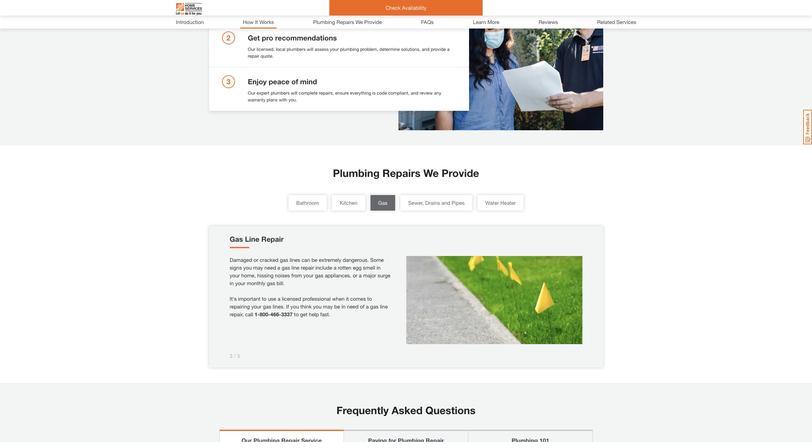 Task type: vqa. For each thing, say whether or not it's contained in the screenshot.
at
no



Task type: locate. For each thing, give the bounding box(es) containing it.
related services
[[597, 19, 636, 25]]

0 horizontal spatial 1-
[[255, 311, 260, 317]]

0 vertical spatial line
[[292, 265, 300, 271]]

1 horizontal spatial or
[[353, 272, 358, 279]]

0 vertical spatial plumbers
[[287, 46, 306, 52]]

466- right the calling
[[379, 2, 388, 8]]

repair left "services"
[[314, 2, 326, 8]]

0 horizontal spatial of
[[292, 77, 298, 86]]

3
[[226, 77, 230, 86], [230, 353, 233, 359]]

plumbing repairs we provide up sewer,
[[333, 167, 479, 179]]

1 horizontal spatial 466-
[[379, 2, 388, 8]]

3 left /
[[230, 353, 233, 359]]

be inside it's important to use a licensed professional when it comes to repairing your gas lines. if you think you may be in need of a gas line repair, call
[[334, 304, 340, 310]]

or down the egg
[[353, 272, 358, 279]]

provide up pipes
[[442, 167, 479, 179]]

plumbers
[[287, 46, 306, 52], [271, 90, 290, 96]]

3 left enjoy
[[226, 77, 230, 86]]

1 horizontal spatial 3337
[[388, 2, 398, 8]]

in down some
[[377, 265, 381, 271]]

0 horizontal spatial will
[[291, 90, 298, 96]]

will inside our licensed, local plumbers will assess your plumbing problem, determine solutions, and provide a repair quote.
[[307, 46, 314, 52]]

noises
[[275, 272, 290, 279]]

gas down hissing
[[267, 280, 275, 286]]

2 vertical spatial need
[[347, 304, 359, 310]]

1 vertical spatial 1-
[[255, 311, 260, 317]]

1 vertical spatial will
[[291, 90, 298, 96]]

repair left quote.
[[248, 53, 259, 59]]

line down 'lines'
[[292, 265, 300, 271]]

everything
[[350, 90, 371, 96]]

1 horizontal spatial may
[[323, 304, 333, 310]]

1 horizontal spatial will
[[307, 46, 314, 52]]

it
[[346, 296, 349, 302]]

will up "you." on the top of the page
[[291, 90, 298, 96]]

get
[[300, 311, 308, 317]]

to right comes
[[367, 296, 372, 302]]

800-
[[370, 2, 379, 8], [260, 311, 270, 317]]

review
[[420, 90, 433, 96]]

2 vertical spatial and
[[442, 200, 450, 206]]

1 vertical spatial 800-
[[260, 311, 270, 317]]

0 vertical spatial in
[[377, 265, 381, 271]]

lines
[[290, 257, 300, 263]]

plumbing
[[313, 19, 335, 25], [333, 167, 380, 179]]

in
[[377, 265, 381, 271], [230, 280, 234, 286], [342, 304, 346, 310]]

damaged or cracked gas lines can be extremely dangerous. some signs you may need a gas line repair include a rotten egg smell in your home, hissing noises from your gas appliances, or a major surge in your monthly gas bill.
[[230, 257, 391, 286]]

0 horizontal spatial provide
[[364, 19, 382, 25]]

0 vertical spatial repair
[[314, 2, 326, 8]]

plumbers inside our expert plumbers will complete repairs, ensure everything is code compliant, and review any warranty plans with you.
[[271, 90, 290, 96]]

to left use
[[262, 296, 267, 302]]

2 vertical spatial repair
[[301, 265, 314, 271]]

may
[[253, 265, 263, 271], [323, 304, 333, 310]]

0 vertical spatial we
[[356, 19, 363, 25]]

3337 down if
[[281, 311, 293, 317]]

warranty
[[248, 97, 265, 102]]

solutions,
[[401, 46, 421, 52]]

learn
[[473, 19, 486, 25]]

include
[[316, 265, 332, 271]]

your right assess
[[330, 46, 339, 52]]

gas inside button
[[378, 200, 388, 206]]

1 horizontal spatial provide
[[442, 167, 479, 179]]

monthly
[[247, 280, 265, 286]]

need down comes
[[347, 304, 359, 310]]

1 vertical spatial gas
[[230, 235, 243, 244]]

your down signs
[[230, 272, 240, 279]]

0 vertical spatial 800-
[[370, 2, 379, 8]]

of down comes
[[360, 304, 365, 310]]

we up drains
[[424, 167, 439, 179]]

0 horizontal spatial may
[[253, 265, 263, 271]]

0 vertical spatial 3
[[226, 77, 230, 86]]

or left cracked
[[254, 257, 258, 263]]

repair
[[314, 2, 326, 8], [248, 53, 259, 59], [301, 265, 314, 271]]

our up warranty
[[248, 90, 255, 96]]

plumbing
[[294, 2, 313, 8], [340, 46, 359, 52]]

plumbers down the get pro recommendations
[[287, 46, 306, 52]]

0 vertical spatial 466-
[[379, 2, 388, 8]]

in down the when at the bottom left
[[342, 304, 346, 310]]

0 vertical spatial and
[[422, 46, 430, 52]]

comes
[[350, 296, 366, 302]]

1 horizontal spatial of
[[360, 304, 365, 310]]

and inside our expert plumbers will complete repairs, ensure everything is code compliant, and review any warranty plans with you.
[[411, 90, 419, 96]]

0 horizontal spatial and
[[411, 90, 419, 96]]

0 vertical spatial plumbing
[[294, 2, 313, 8]]

and for enjoy peace of mind
[[411, 90, 419, 96]]

1 horizontal spatial 1-
[[365, 2, 370, 8]]

need
[[282, 2, 293, 8], [265, 265, 276, 271], [347, 304, 359, 310]]

need down cracked
[[265, 265, 276, 271]]

be right can
[[312, 257, 318, 263]]

a inside our licensed, local plumbers will assess your plumbing problem, determine solutions, and provide a repair quote.
[[447, 46, 450, 52]]

800- right call
[[260, 311, 270, 317]]

repairs
[[337, 19, 354, 25], [383, 167, 421, 179]]

provide
[[364, 19, 382, 25], [442, 167, 479, 179]]

0 vertical spatial or
[[400, 2, 404, 8]]

need right 'know'
[[282, 2, 293, 8]]

will left assess
[[307, 46, 314, 52]]

1 vertical spatial of
[[360, 304, 365, 310]]

quote.
[[261, 53, 274, 59]]

and left review at the right of page
[[411, 90, 419, 96]]

1 horizontal spatial need
[[282, 2, 293, 8]]

or left filling
[[400, 2, 404, 8]]

1 horizontal spatial be
[[334, 304, 340, 310]]

plumbing left "services"
[[294, 2, 313, 8]]

learn more
[[473, 19, 500, 25]]

let us know you need plumbing repair services by calling 1-800-466-3337 or filling out the form
[[248, 2, 442, 8]]

dangerous.
[[343, 257, 369, 263]]

to left get
[[294, 311, 299, 317]]

repair,
[[230, 311, 244, 317]]

be down the when at the bottom left
[[334, 304, 340, 310]]

1 vertical spatial repair
[[248, 53, 259, 59]]

1 vertical spatial 466-
[[270, 311, 281, 317]]

appliances,
[[325, 272, 351, 279]]

2 horizontal spatial need
[[347, 304, 359, 310]]

1- right the calling
[[365, 2, 370, 8]]

a up noises
[[278, 265, 280, 271]]

your inside it's important to use a licensed professional when it comes to repairing your gas lines. if you think you may be in need of a gas line repair, call
[[251, 304, 262, 310]]

1 vertical spatial need
[[265, 265, 276, 271]]

2 vertical spatial in
[[342, 304, 346, 310]]

plumbing down "services"
[[313, 19, 335, 25]]

the
[[425, 2, 431, 8]]

provide up problem,
[[364, 19, 382, 25]]

0 horizontal spatial repairs
[[337, 19, 354, 25]]

may up hissing
[[253, 265, 263, 271]]

may up fast.
[[323, 304, 333, 310]]

0 vertical spatial our
[[248, 46, 255, 52]]

1- right call
[[255, 311, 260, 317]]

1 vertical spatial plumbing
[[340, 46, 359, 52]]

0 vertical spatial be
[[312, 257, 318, 263]]

sewer, drains and pipes button
[[401, 195, 473, 211]]

and
[[422, 46, 430, 52], [411, 90, 419, 96], [442, 200, 450, 206]]

466-
[[379, 2, 388, 8], [270, 311, 281, 317]]

filling
[[405, 2, 415, 8]]

1 vertical spatial and
[[411, 90, 419, 96]]

1 horizontal spatial and
[[422, 46, 430, 52]]

drains
[[425, 200, 440, 206]]

0 horizontal spatial to
[[262, 296, 267, 302]]

your down important
[[251, 304, 262, 310]]

1 vertical spatial our
[[248, 90, 255, 96]]

1 vertical spatial line
[[380, 304, 388, 310]]

1 vertical spatial 3337
[[281, 311, 293, 317]]

1 vertical spatial provide
[[442, 167, 479, 179]]

assess
[[315, 46, 329, 52]]

1 horizontal spatial gas
[[378, 200, 388, 206]]

use
[[268, 296, 276, 302]]

repairing
[[230, 304, 250, 310]]

lines.
[[273, 304, 285, 310]]

gas for gas line repair
[[230, 235, 243, 244]]

line down surge
[[380, 304, 388, 310]]

services
[[327, 2, 343, 8]]

gas down use
[[263, 304, 271, 310]]

0 horizontal spatial line
[[292, 265, 300, 271]]

questions
[[426, 404, 476, 417]]

0 horizontal spatial or
[[254, 257, 258, 263]]

and inside our licensed, local plumbers will assess your plumbing problem, determine solutions, and provide a repair quote.
[[422, 46, 430, 52]]

gas up noises
[[282, 265, 290, 271]]

plumbing repairs we provide down by
[[313, 19, 382, 25]]

0 vertical spatial gas
[[378, 200, 388, 206]]

important
[[238, 296, 261, 302]]

our for enjoy peace of mind
[[248, 90, 255, 96]]

0 vertical spatial repairs
[[337, 19, 354, 25]]

0 horizontal spatial need
[[265, 265, 276, 271]]

our inside our expert plumbers will complete repairs, ensure everything is code compliant, and review any warranty plans with you.
[[248, 90, 255, 96]]

some
[[370, 257, 384, 263]]

you right 'know'
[[274, 2, 281, 8]]

in up it's
[[230, 280, 234, 286]]

2 horizontal spatial in
[[377, 265, 381, 271]]

0 vertical spatial of
[[292, 77, 298, 86]]

a right provide
[[447, 46, 450, 52]]

0 vertical spatial plumbing repairs we provide
[[313, 19, 382, 25]]

0 vertical spatial may
[[253, 265, 263, 271]]

your down home,
[[235, 280, 245, 286]]

water heater
[[486, 200, 516, 206]]

plumbing up kitchen
[[333, 167, 380, 179]]

your
[[330, 46, 339, 52], [230, 272, 240, 279], [303, 272, 314, 279], [235, 280, 245, 286], [251, 304, 262, 310]]

check
[[386, 5, 401, 11]]

compliant,
[[388, 90, 410, 96]]

0 vertical spatial provide
[[364, 19, 382, 25]]

and left provide
[[422, 46, 430, 52]]

professional
[[303, 296, 331, 302]]

line inside it's important to use a licensed professional when it comes to repairing your gas lines. if you think you may be in need of a gas line repair, call
[[380, 304, 388, 310]]

1 vertical spatial plumbing repairs we provide
[[333, 167, 479, 179]]

plumbing left problem,
[[340, 46, 359, 52]]

major
[[363, 272, 376, 279]]

mind
[[300, 77, 317, 86]]

repair down can
[[301, 265, 314, 271]]

we down the calling
[[356, 19, 363, 25]]

3337 left filling
[[388, 2, 398, 8]]

1 vertical spatial repairs
[[383, 167, 421, 179]]

get pro recommendations
[[248, 34, 337, 42]]

need inside the damaged or cracked gas lines can be extremely dangerous. some signs you may need a gas line repair include a rotten egg smell in your home, hissing noises from your gas appliances, or a major surge in your monthly gas bill.
[[265, 265, 276, 271]]

plumbing repairs we provide
[[313, 19, 382, 25], [333, 167, 479, 179]]

plans
[[267, 97, 278, 102]]

1 horizontal spatial in
[[342, 304, 346, 310]]

1 horizontal spatial line
[[380, 304, 388, 310]]

1 vertical spatial be
[[334, 304, 340, 310]]

and left pipes
[[442, 200, 450, 206]]

0 horizontal spatial gas
[[230, 235, 243, 244]]

800- right the calling
[[370, 2, 379, 8]]

/
[[234, 353, 236, 359]]

3 for 3 / 5
[[230, 353, 233, 359]]

gas
[[378, 200, 388, 206], [230, 235, 243, 244]]

sewer,
[[408, 200, 424, 206]]

kitchen button
[[332, 195, 365, 211]]

1 our from the top
[[248, 46, 255, 52]]

2 our from the top
[[248, 90, 255, 96]]

need inside it's important to use a licensed professional when it comes to repairing your gas lines. if you think you may be in need of a gas line repair, call
[[347, 304, 359, 310]]

if
[[286, 304, 289, 310]]

466- down lines.
[[270, 311, 281, 317]]

can
[[302, 257, 310, 263]]

1 vertical spatial 3
[[230, 353, 233, 359]]

repair inside the damaged or cracked gas lines can be extremely dangerous. some signs you may need a gas line repair include a rotten egg smell in your home, hissing noises from your gas appliances, or a major surge in your monthly gas bill.
[[301, 265, 314, 271]]

2 vertical spatial or
[[353, 272, 358, 279]]

1 vertical spatial plumbers
[[271, 90, 290, 96]]

a down the egg
[[359, 272, 362, 279]]

frequently
[[337, 404, 389, 417]]

1 vertical spatial may
[[323, 304, 333, 310]]

1 horizontal spatial 800-
[[370, 2, 379, 8]]

2 horizontal spatial and
[[442, 200, 450, 206]]

hissing
[[257, 272, 274, 279]]

repairs,
[[319, 90, 334, 96]]

1 vertical spatial in
[[230, 280, 234, 286]]

our inside our licensed, local plumbers will assess your plumbing problem, determine solutions, and provide a repair quote.
[[248, 46, 255, 52]]

0 vertical spatial will
[[307, 46, 314, 52]]

5
[[237, 353, 240, 359]]

0 vertical spatial 3337
[[388, 2, 398, 8]]

plumbers up with
[[271, 90, 290, 96]]

your right from
[[303, 272, 314, 279]]

you up home,
[[243, 265, 252, 271]]

0 horizontal spatial be
[[312, 257, 318, 263]]

1 vertical spatial or
[[254, 257, 258, 263]]

1 horizontal spatial to
[[294, 311, 299, 317]]

1 horizontal spatial plumbing
[[340, 46, 359, 52]]

1 horizontal spatial we
[[424, 167, 439, 179]]

reviews
[[539, 19, 558, 25]]

line
[[292, 265, 300, 271], [380, 304, 388, 310]]

our down get
[[248, 46, 255, 52]]

of left mind
[[292, 77, 298, 86]]



Task type: describe. For each thing, give the bounding box(es) containing it.
0 vertical spatial 1-
[[365, 2, 370, 8]]

our licensed, local plumbers will assess your plumbing problem, determine solutions, and provide a repair quote.
[[248, 46, 450, 59]]

1-800-466-3337 to get help fast.
[[255, 311, 330, 317]]

surge
[[378, 272, 391, 279]]

repair
[[261, 235, 284, 244]]

when
[[332, 296, 345, 302]]

may inside it's important to use a licensed professional when it comes to repairing your gas lines. if you think you may be in need of a gas line repair, call
[[323, 304, 333, 310]]

works
[[260, 19, 274, 25]]

damaged
[[230, 257, 252, 263]]

water heater button
[[478, 195, 524, 211]]

0 horizontal spatial 3337
[[281, 311, 293, 317]]

pipes
[[452, 200, 465, 206]]

code
[[377, 90, 387, 96]]

by
[[345, 2, 350, 8]]

with
[[279, 97, 287, 102]]

frequently asked questions
[[337, 404, 476, 417]]

2 horizontal spatial or
[[400, 2, 404, 8]]

will inside our expert plumbers will complete repairs, ensure everything is code compliant, and review any warranty plans with you.
[[291, 90, 298, 96]]

water
[[486, 200, 499, 206]]

our expert plumbers will complete repairs, ensure everything is code compliant, and review any warranty plans with you.
[[248, 90, 441, 102]]

smell
[[363, 265, 375, 271]]

faqs
[[421, 19, 434, 25]]

1 vertical spatial we
[[424, 167, 439, 179]]

in inside it's important to use a licensed professional when it comes to repairing your gas lines. if you think you may be in need of a gas line repair, call
[[342, 304, 346, 310]]

problem,
[[360, 46, 378, 52]]

repair inside our licensed, local plumbers will assess your plumbing problem, determine solutions, and provide a repair quote.
[[248, 53, 259, 59]]

gas down major
[[370, 304, 379, 310]]

cracked
[[260, 257, 278, 263]]

a up appliances,
[[334, 265, 337, 271]]

enjoy
[[248, 77, 267, 86]]

0 horizontal spatial in
[[230, 280, 234, 286]]

info pod - gas line - image image
[[406, 256, 583, 344]]

from
[[291, 272, 302, 279]]

gas line repair
[[230, 235, 284, 244]]

bathroom button
[[289, 195, 327, 211]]

1 horizontal spatial repairs
[[383, 167, 421, 179]]

you down professional
[[313, 304, 322, 310]]

it's important to use a licensed professional when it comes to repairing your gas lines. if you think you may be in need of a gas line repair, call
[[230, 296, 388, 317]]

local
[[276, 46, 286, 52]]

get
[[248, 34, 260, 42]]

recommendations
[[275, 34, 337, 42]]

ensure
[[335, 90, 349, 96]]

our for get pro recommendations
[[248, 46, 255, 52]]

introduction
[[176, 19, 204, 25]]

and inside button
[[442, 200, 450, 206]]

gas for gas
[[378, 200, 388, 206]]

let
[[248, 2, 254, 8]]

is
[[372, 90, 376, 96]]

it
[[255, 19, 258, 25]]

3 / 5
[[230, 353, 240, 359]]

check availability
[[386, 5, 427, 11]]

how
[[243, 19, 254, 25]]

fast.
[[320, 311, 330, 317]]

1 vertical spatial plumbing
[[333, 167, 380, 179]]

3 for 3
[[226, 77, 230, 86]]

sewer, drains and pipes
[[408, 200, 465, 206]]

calling
[[351, 2, 364, 8]]

determine
[[380, 46, 400, 52]]

services
[[617, 19, 636, 25]]

extremely
[[319, 257, 341, 263]]

do it for you logo image
[[176, 0, 202, 18]]

peace
[[269, 77, 290, 86]]

be inside the damaged or cracked gas lines can be extremely dangerous. some signs you may need a gas line repair include a rotten egg smell in your home, hissing noises from your gas appliances, or a major surge in your monthly gas bill.
[[312, 257, 318, 263]]

0 horizontal spatial 466-
[[270, 311, 281, 317]]

your inside our licensed, local plumbers will assess your plumbing problem, determine solutions, and provide a repair quote.
[[330, 46, 339, 52]]

2
[[226, 34, 230, 42]]

pro
[[262, 34, 273, 42]]

heater
[[501, 200, 516, 206]]

know
[[262, 2, 273, 8]]

out
[[417, 2, 423, 8]]

line inside the damaged or cracked gas lines can be extremely dangerous. some signs you may need a gas line repair include a rotten egg smell in your home, hissing noises from your gas appliances, or a major surge in your monthly gas bill.
[[292, 265, 300, 271]]

availability
[[402, 5, 427, 11]]

licensed
[[282, 296, 301, 302]]

more
[[488, 19, 500, 25]]

form
[[432, 2, 442, 8]]

plumbing inside our licensed, local plumbers will assess your plumbing problem, determine solutions, and provide a repair quote.
[[340, 46, 359, 52]]

plumbers inside our licensed, local plumbers will assess your plumbing problem, determine solutions, and provide a repair quote.
[[287, 46, 306, 52]]

and for get pro recommendations
[[422, 46, 430, 52]]

a right use
[[278, 296, 281, 302]]

0 horizontal spatial 800-
[[260, 311, 270, 317]]

asked
[[392, 404, 423, 417]]

a down major
[[366, 304, 369, 310]]

us
[[256, 2, 260, 8]]

you inside the damaged or cracked gas lines can be extremely dangerous. some signs you may need a gas line repair include a rotten egg smell in your home, hissing noises from your gas appliances, or a major surge in your monthly gas bill.
[[243, 265, 252, 271]]

licensed,
[[257, 46, 275, 52]]

the form link
[[425, 2, 442, 8]]

enjoy peace of mind
[[248, 77, 317, 86]]

call
[[245, 311, 253, 317]]

you right if
[[291, 304, 299, 310]]

kitchen
[[340, 200, 358, 206]]

home,
[[241, 272, 256, 279]]

2 horizontal spatial to
[[367, 296, 372, 302]]

it's
[[230, 296, 237, 302]]

feedback link image
[[804, 110, 812, 145]]

of inside it's important to use a licensed professional when it comes to repairing your gas lines. if you think you may be in need of a gas line repair, call
[[360, 304, 365, 310]]

gas down include
[[315, 272, 323, 279]]

you.
[[289, 97, 297, 102]]

0 horizontal spatial we
[[356, 19, 363, 25]]

rotten
[[338, 265, 352, 271]]

bathroom
[[296, 200, 319, 206]]

0 horizontal spatial plumbing
[[294, 2, 313, 8]]

gas button
[[371, 195, 395, 211]]

0 vertical spatial need
[[282, 2, 293, 8]]

provide
[[431, 46, 446, 52]]

gas left 'lines'
[[280, 257, 288, 263]]

0 vertical spatial plumbing
[[313, 19, 335, 25]]

line
[[245, 235, 259, 244]]

check availability button
[[329, 0, 483, 16]]

expert
[[257, 90, 270, 96]]

think
[[300, 304, 312, 310]]

may inside the damaged or cracked gas lines can be extremely dangerous. some signs you may need a gas line repair include a rotten egg smell in your home, hissing noises from your gas appliances, or a major surge in your monthly gas bill.
[[253, 265, 263, 271]]

how it works
[[243, 19, 274, 25]]



